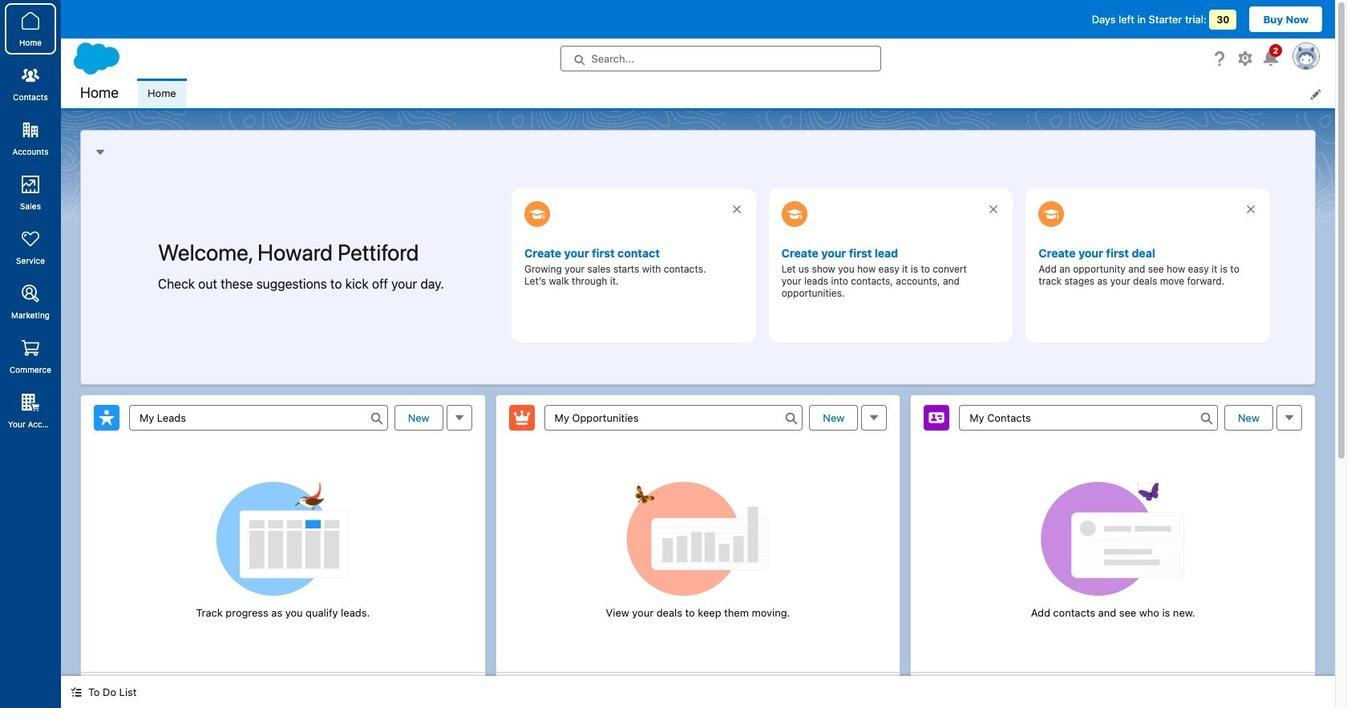 Task type: describe. For each thing, give the bounding box(es) containing it.
1 select an option text field from the left
[[544, 405, 803, 430]]

Select an Option text field
[[129, 405, 388, 430]]

text default image
[[71, 687, 82, 698]]

2 select an option text field from the left
[[959, 405, 1218, 430]]



Task type: locate. For each thing, give the bounding box(es) containing it.
0 horizontal spatial select an option text field
[[544, 405, 803, 430]]

Select an Option text field
[[544, 405, 803, 430], [959, 405, 1218, 430]]

list
[[138, 79, 1335, 108]]

1 horizontal spatial select an option text field
[[959, 405, 1218, 430]]



Task type: vqa. For each thing, say whether or not it's contained in the screenshot.
Select an Option text box to the right
yes



